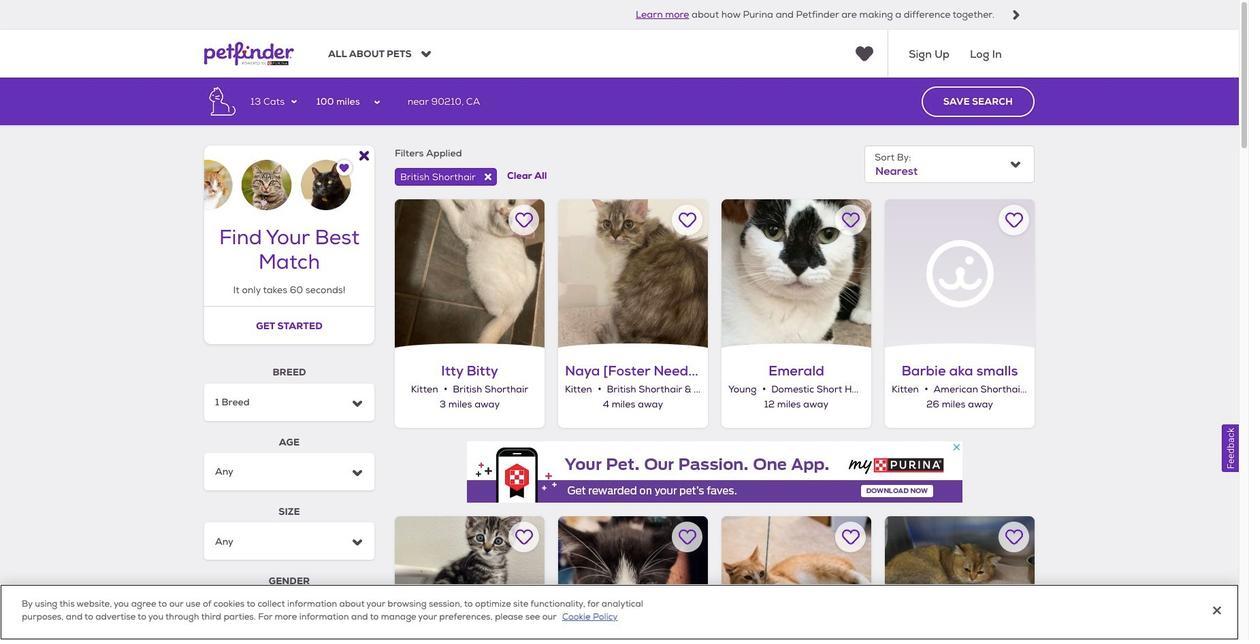 Task type: describe. For each thing, give the bounding box(es) containing it.
a068903, adoptable cat, young female british shorthair, 44 miles away. image
[[885, 516, 1035, 641]]

smalls, adoptable cat, kitten female american shorthair & british shorthair mix, 26 miles away. image
[[395, 516, 545, 641]]

buddy - with a maine coon temperament, adoptable cat, young male domestic short hair & british shorthair mix, 44 miles away. image
[[722, 516, 872, 641]]

advertisement element
[[467, 442, 963, 503]]



Task type: vqa. For each thing, say whether or not it's contained in the screenshot.
BUDDY - WITH A MAINE COON TEMPERAMENT, ADOPTABLE CAT, YOUNG MALE DOMESTIC SHORT HAIR & BRITISH SHORTHAIR MIX, 44 MILES AWAY. image
yes



Task type: locate. For each thing, give the bounding box(es) containing it.
petfinder home image
[[204, 30, 294, 78]]

privacy alert dialog
[[0, 585, 1239, 641]]

itty bitty, adoptable cat, kitten male british shorthair, 3 miles away. image
[[395, 199, 545, 349]]

naya [foster needed], adoptable cat, kitten female british shorthair & persian mix, 4 miles away. image
[[558, 199, 708, 349]]

potential cat matches image
[[204, 146, 374, 210]]

main content
[[0, 78, 1239, 641]]

kash, adoptable cat, kitten male american shorthair & british shorthair mix, 28 miles away. image
[[558, 516, 708, 641]]

emerald, adoptable cat, young female domestic short hair & british shorthair mix, 12 miles away. image
[[722, 199, 872, 349]]



